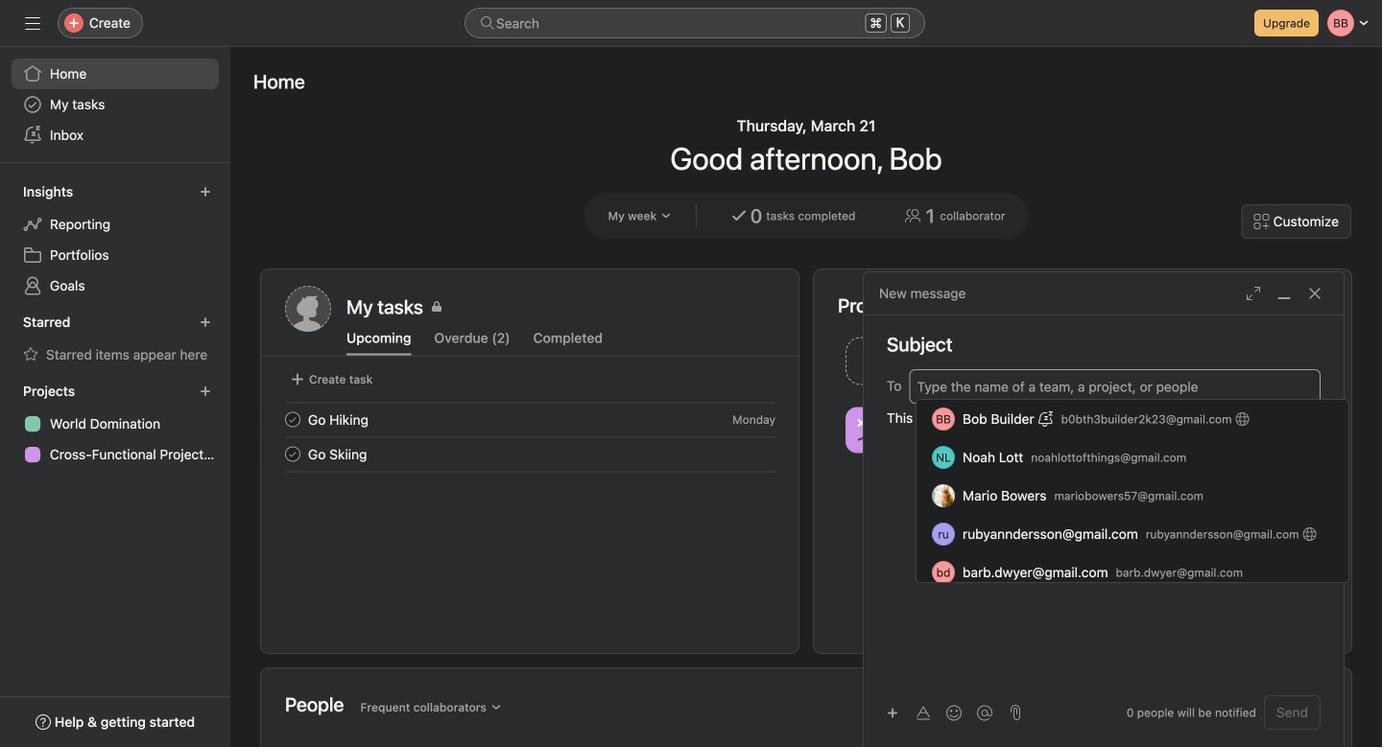 Task type: vqa. For each thing, say whether or not it's contained in the screenshot.
"Option Group"
no



Task type: describe. For each thing, give the bounding box(es) containing it.
hide sidebar image
[[25, 15, 40, 31]]

starred element
[[0, 305, 230, 374]]

Search tasks, projects, and more text field
[[465, 8, 925, 38]]

global element
[[0, 47, 230, 162]]

2 mark complete image from the top
[[281, 443, 304, 466]]

new project or portfolio image
[[200, 386, 211, 397]]

expand popout to full screen image
[[1246, 286, 1261, 301]]

1 mark complete checkbox from the top
[[281, 408, 304, 431]]

insights element
[[0, 175, 230, 305]]

Add subject text field
[[864, 331, 1344, 358]]

at mention image
[[977, 706, 992, 721]]

new insights image
[[200, 186, 211, 198]]



Task type: locate. For each thing, give the bounding box(es) containing it.
0 vertical spatial mark complete image
[[281, 408, 304, 431]]

minimize image
[[1276, 286, 1292, 301]]

add items to starred image
[[200, 317, 211, 328]]

projects element
[[0, 374, 230, 474]]

Type the name of a team, a project, or people text field
[[917, 375, 1310, 398]]

None field
[[465, 8, 925, 38]]

1 vertical spatial mark complete checkbox
[[281, 443, 304, 466]]

rocket image
[[1102, 350, 1125, 373]]

mark complete image
[[281, 408, 304, 431], [281, 443, 304, 466]]

Mark complete checkbox
[[281, 408, 304, 431], [281, 443, 304, 466]]

dialog
[[864, 273, 1344, 748]]

close image
[[1307, 286, 1323, 301]]

add profile photo image
[[285, 286, 331, 332]]

1 vertical spatial mark complete image
[[281, 443, 304, 466]]

list box
[[917, 400, 1348, 583]]

2 mark complete checkbox from the top
[[281, 443, 304, 466]]

0 vertical spatial mark complete checkbox
[[281, 408, 304, 431]]

insert an object image
[[887, 708, 898, 719]]

list item
[[838, 332, 1083, 391], [262, 403, 798, 437], [262, 437, 798, 472]]

1 mark complete image from the top
[[281, 408, 304, 431]]

line_and_symbols image
[[857, 419, 880, 442]]

toolbar
[[879, 699, 1002, 727]]



